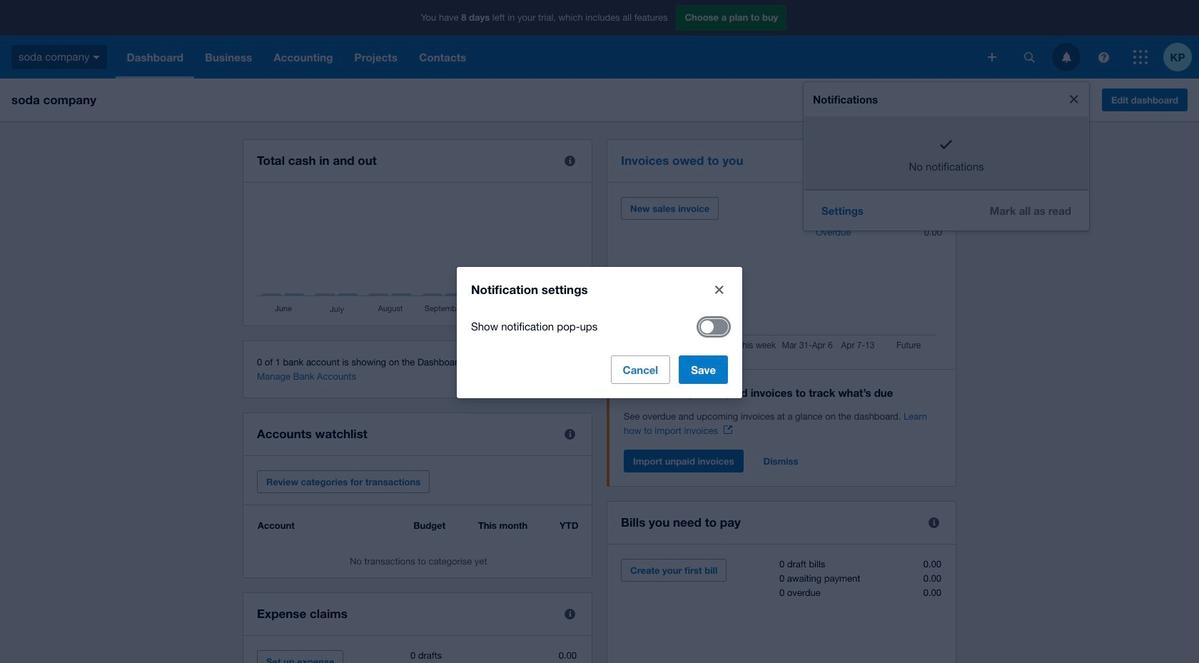 Task type: describe. For each thing, give the bounding box(es) containing it.
opens in a new tab image
[[724, 425, 732, 434]]

svg image
[[93, 56, 100, 59]]

empty state of the bills widget with a 'create your first bill' button and an unpopulated column graph. image
[[621, 559, 942, 663]]

empty state widget for the total cash in and out feature, displaying a column graph summarising bank transaction data as total money in versus total money out across all connected bank accounts, enabling a visual comparison of the two amounts. image
[[257, 197, 578, 315]]



Task type: locate. For each thing, give the bounding box(es) containing it.
empty state of the expenses widget with a 'set up expense claims' button and a data-less table. image
[[257, 650, 578, 663]]

panel body document
[[624, 410, 942, 438], [624, 410, 942, 438]]

group
[[804, 82, 1089, 230]]

svg image
[[1134, 50, 1148, 64], [1024, 52, 1035, 62], [1062, 52, 1071, 62], [1098, 52, 1109, 62], [988, 53, 997, 61]]

heading
[[624, 384, 942, 401]]

banner
[[0, 0, 1199, 663]]

empty state of the accounts watchlist widget, featuring a 'review categories for transactions' button and a data-less table with headings 'account,' 'budget,' 'this month,' and 'ytd.' image
[[257, 520, 578, 567]]

dialog
[[457, 267, 742, 398]]



Task type: vqa. For each thing, say whether or not it's contained in the screenshot.
Set up online payments
no



